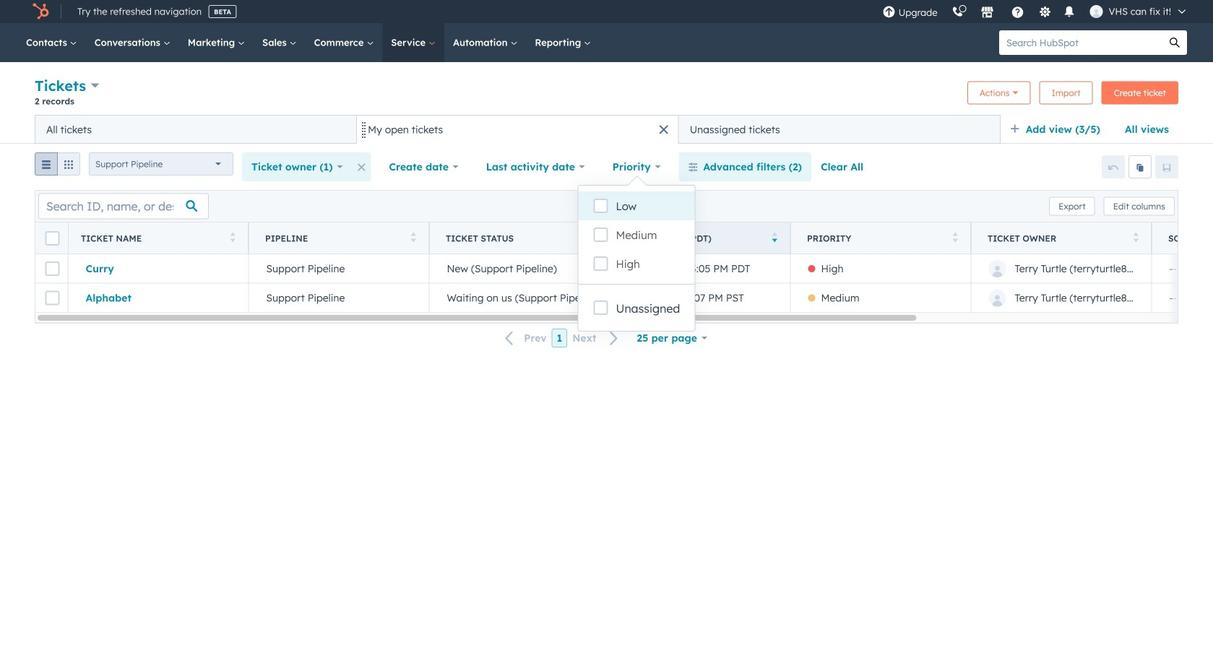 Task type: locate. For each thing, give the bounding box(es) containing it.
1 horizontal spatial press to sort. image
[[411, 232, 416, 242]]

group
[[35, 152, 80, 181]]

4 press to sort. element from the left
[[953, 232, 958, 245]]

banner
[[35, 75, 1178, 115]]

2 horizontal spatial press to sort. image
[[953, 232, 958, 242]]

press to sort. image for 2nd press to sort. element from right
[[953, 232, 958, 242]]

Search ID, name, or description search field
[[38, 193, 209, 219]]

1 press to sort. image from the left
[[591, 232, 597, 242]]

press to sort. element
[[230, 232, 236, 245], [411, 232, 416, 245], [591, 232, 597, 245], [953, 232, 958, 245], [1133, 232, 1139, 245]]

pagination navigation
[[497, 329, 627, 348]]

press to sort. image
[[591, 232, 597, 242], [1133, 232, 1139, 242]]

3 press to sort. image from the left
[[953, 232, 958, 242]]

press to sort. image for 2nd press to sort. element from left
[[411, 232, 416, 242]]

1 press to sort. element from the left
[[230, 232, 236, 245]]

0 horizontal spatial press to sort. image
[[230, 232, 236, 242]]

1 press to sort. image from the left
[[230, 232, 236, 242]]

menu
[[875, 0, 1196, 23]]

press to sort. image
[[230, 232, 236, 242], [411, 232, 416, 242], [953, 232, 958, 242]]

0 horizontal spatial press to sort. image
[[591, 232, 597, 242]]

descending sort. press to sort ascending. element
[[772, 232, 777, 245]]

list box
[[578, 186, 695, 284]]

1 horizontal spatial press to sort. image
[[1133, 232, 1139, 242]]

2 press to sort. image from the left
[[411, 232, 416, 242]]



Task type: vqa. For each thing, say whether or not it's contained in the screenshot.
1st Press to sort. image from left
yes



Task type: describe. For each thing, give the bounding box(es) containing it.
press to sort. image for 1st press to sort. element from the left
[[230, 232, 236, 242]]

2 press to sort. element from the left
[[411, 232, 416, 245]]

2 press to sort. image from the left
[[1133, 232, 1139, 242]]

3 press to sort. element from the left
[[591, 232, 597, 245]]

descending sort. press to sort ascending. image
[[772, 232, 777, 242]]

marketplaces image
[[981, 7, 994, 20]]

Search HubSpot search field
[[999, 30, 1162, 55]]

terry turtle image
[[1090, 5, 1103, 18]]

5 press to sort. element from the left
[[1133, 232, 1139, 245]]



